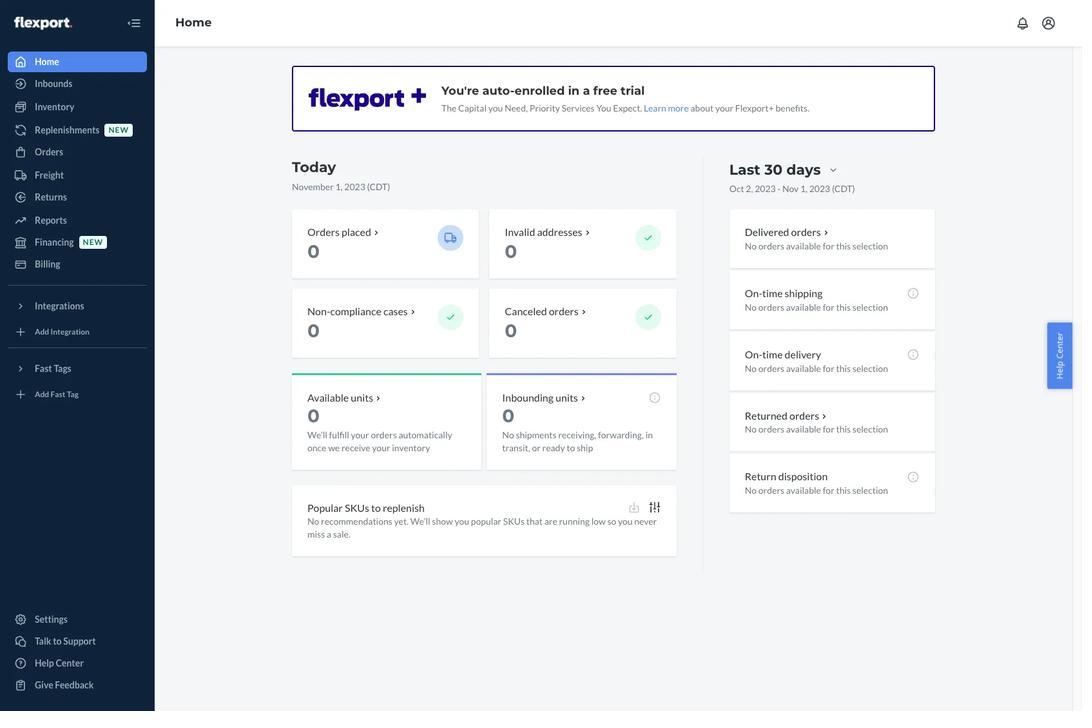 Task type: describe. For each thing, give the bounding box(es) containing it.
flexport logo image
[[14, 17, 72, 29]]

priority
[[530, 103, 560, 113]]

available for on-time shipping
[[787, 302, 822, 313]]

units for available units
[[351, 391, 373, 403]]

returns link
[[8, 187, 147, 208]]

available
[[308, 391, 349, 403]]

add integration
[[35, 327, 90, 337]]

integrations button
[[8, 296, 147, 317]]

new for replenishments
[[109, 125, 129, 135]]

new for financing
[[83, 238, 103, 247]]

1 vertical spatial home link
[[8, 52, 147, 72]]

no recommendations yet. we'll show you popular skus that are running low so you never miss a sale.
[[308, 516, 657, 540]]

0 no shipments receiving, forwarding, in transit, or ready to ship
[[503, 405, 653, 453]]

0 for canceled
[[505, 320, 517, 342]]

november
[[292, 181, 334, 192]]

no down delivered
[[745, 240, 757, 251]]

transit,
[[503, 442, 531, 453]]

about
[[691, 103, 714, 113]]

orders right delivered
[[792, 226, 821, 238]]

automatically
[[399, 429, 452, 440]]

never
[[635, 516, 657, 527]]

return disposition
[[745, 470, 828, 483]]

benefits.
[[776, 103, 810, 113]]

0 horizontal spatial your
[[351, 429, 369, 440]]

fast inside fast tags dropdown button
[[35, 363, 52, 374]]

1 horizontal spatial 1,
[[801, 183, 808, 194]]

free
[[594, 84, 618, 98]]

no orders available for this selection for on-time shipping
[[745, 302, 889, 313]]

0 inside 0 we'll fulfill your orders automatically once we receive your inventory
[[308, 405, 320, 427]]

this for return disposition
[[837, 485, 851, 496]]

ready
[[543, 442, 565, 453]]

we'll inside 0 we'll fulfill your orders automatically once we receive your inventory
[[308, 429, 328, 440]]

delivered orders
[[745, 226, 821, 238]]

1 this from the top
[[837, 240, 851, 251]]

add integration link
[[8, 322, 147, 342]]

units for inbounding units
[[556, 391, 578, 403]]

orders down the 'returned'
[[759, 424, 785, 435]]

4 selection from the top
[[853, 424, 889, 435]]

invalid
[[505, 226, 535, 238]]

0 horizontal spatial you
[[455, 516, 469, 527]]

popular
[[308, 501, 343, 514]]

talk
[[35, 636, 51, 647]]

reports link
[[8, 210, 147, 231]]

a inside you're auto-enrolled in a free trial the capital you need, priority services you expect. learn more about your flexport+ benefits.
[[583, 84, 590, 98]]

inbounding
[[503, 391, 554, 403]]

1 no orders available for this selection from the top
[[745, 240, 889, 251]]

0 vertical spatial home link
[[175, 16, 212, 30]]

inbounding units
[[503, 391, 578, 403]]

tag
[[67, 390, 79, 399]]

flexport+
[[736, 103, 774, 113]]

add for add integration
[[35, 327, 49, 337]]

0 horizontal spatial center
[[56, 658, 84, 669]]

2023 inside today november 1, 2023 ( cdt )
[[345, 181, 365, 192]]

trial
[[621, 84, 645, 98]]

2,
[[746, 183, 753, 194]]

receiving,
[[559, 429, 597, 440]]

disposition
[[779, 470, 828, 483]]

help center inside button
[[1055, 332, 1066, 379]]

auto-
[[483, 84, 515, 98]]

compliance
[[330, 305, 382, 317]]

orders right the 'returned'
[[790, 409, 820, 421]]

4 for from the top
[[823, 424, 835, 435]]

orders right canceled
[[549, 305, 579, 317]]

delivered orders button
[[745, 225, 832, 240]]

) inside today november 1, 2023 ( cdt )
[[388, 181, 390, 192]]

tags
[[54, 363, 71, 374]]

you're
[[442, 84, 479, 98]]

replenish
[[383, 501, 425, 514]]

last
[[730, 161, 761, 179]]

replenishments
[[35, 124, 100, 135]]

fulfill
[[329, 429, 349, 440]]

give feedback button
[[8, 675, 147, 696]]

delivery
[[785, 348, 822, 360]]

orders placed
[[308, 226, 371, 238]]

available for on-time delivery
[[787, 363, 822, 374]]

give
[[35, 680, 53, 691]]

you inside you're auto-enrolled in a free trial the capital you need, priority services you expect. learn more about your flexport+ benefits.
[[489, 103, 503, 113]]

today november 1, 2023 ( cdt )
[[292, 159, 390, 192]]

add fast tag link
[[8, 384, 147, 405]]

0 we'll fulfill your orders automatically once we receive your inventory
[[308, 405, 452, 453]]

time for shipping
[[763, 287, 783, 299]]

forwarding,
[[598, 429, 644, 440]]

returned orders
[[745, 409, 820, 421]]

oct 2, 2023 - nov 1, 2023 ( cdt )
[[730, 183, 856, 194]]

0 for non-
[[308, 320, 320, 342]]

for for on-time shipping
[[823, 302, 835, 313]]

days
[[787, 161, 821, 179]]

feedback
[[55, 680, 94, 691]]

orders down on-time delivery
[[759, 363, 785, 374]]

billing
[[35, 259, 60, 270]]

orders down delivered
[[759, 240, 785, 251]]

0 vertical spatial skus
[[345, 501, 369, 514]]

0 horizontal spatial home
[[35, 56, 59, 67]]

fast tags
[[35, 363, 71, 374]]

open notifications image
[[1016, 15, 1031, 31]]

cdt inside today november 1, 2023 ( cdt )
[[370, 181, 388, 192]]

oct
[[730, 183, 745, 194]]

that
[[527, 516, 543, 527]]

the
[[442, 103, 457, 113]]

non-
[[308, 305, 330, 317]]

no down on-time delivery
[[745, 363, 757, 374]]

support
[[63, 636, 96, 647]]

no down return at the bottom right
[[745, 485, 757, 496]]

this for on-time delivery
[[837, 363, 851, 374]]

add for add fast tag
[[35, 390, 49, 399]]

capital
[[459, 103, 487, 113]]

on- for on-time delivery
[[745, 348, 763, 360]]

billing link
[[8, 254, 147, 275]]

delivered
[[745, 226, 790, 238]]

settings link
[[8, 609, 147, 630]]

a inside no recommendations yet. we'll show you popular skus that are running low so you never miss a sale.
[[327, 529, 331, 540]]

more
[[668, 103, 689, 113]]

integration
[[51, 327, 90, 337]]

1 selection from the top
[[853, 240, 889, 251]]

time for delivery
[[763, 348, 783, 360]]

( inside today november 1, 2023 ( cdt )
[[367, 181, 370, 192]]

enrolled
[[515, 84, 565, 98]]

2 vertical spatial your
[[372, 442, 391, 453]]

add fast tag
[[35, 390, 79, 399]]

we
[[328, 442, 340, 453]]

or
[[532, 442, 541, 453]]

-
[[778, 183, 781, 194]]



Task type: vqa. For each thing, say whether or not it's contained in the screenshot.
No orders yet!
no



Task type: locate. For each thing, give the bounding box(es) containing it.
popular
[[471, 516, 502, 527]]

1 horizontal spatial your
[[372, 442, 391, 453]]

canceled orders
[[505, 305, 579, 317]]

no inside no recommendations yet. we'll show you popular skus that are running low so you never miss a sale.
[[308, 516, 319, 527]]

units right available
[[351, 391, 373, 403]]

center inside button
[[1055, 332, 1066, 359]]

returned orders button
[[745, 409, 830, 423]]

orders inside orders link
[[35, 146, 63, 157]]

for for return disposition
[[823, 485, 835, 496]]

2 vertical spatial to
[[53, 636, 62, 647]]

settings
[[35, 614, 68, 625]]

0 vertical spatial help center
[[1055, 332, 1066, 379]]

units up 0 no shipments receiving, forwarding, in transit, or ready to ship at the bottom of page
[[556, 391, 578, 403]]

help center link
[[8, 653, 147, 674]]

no orders available for this selection for return disposition
[[745, 485, 889, 496]]

0 vertical spatial on-
[[745, 287, 763, 299]]

to up recommendations at the left
[[371, 501, 381, 514]]

new down reports link
[[83, 238, 103, 247]]

selection for on-time shipping
[[853, 302, 889, 313]]

1 vertical spatial we'll
[[411, 516, 431, 527]]

in inside 0 no shipments receiving, forwarding, in transit, or ready to ship
[[646, 429, 653, 440]]

orders down on-time shipping
[[759, 302, 785, 313]]

for
[[823, 240, 835, 251], [823, 302, 835, 313], [823, 363, 835, 374], [823, 424, 835, 435], [823, 485, 835, 496]]

orders down return at the bottom right
[[759, 485, 785, 496]]

we'll right yet.
[[411, 516, 431, 527]]

to inside "talk to support" button
[[53, 636, 62, 647]]

1 vertical spatial a
[[327, 529, 331, 540]]

1 horizontal spatial you
[[489, 103, 503, 113]]

1 horizontal spatial a
[[583, 84, 590, 98]]

0 vertical spatial home
[[175, 16, 212, 30]]

1 horizontal spatial new
[[109, 125, 129, 135]]

1 vertical spatial your
[[351, 429, 369, 440]]

1 vertical spatial new
[[83, 238, 103, 247]]

1 horizontal spatial help
[[1055, 361, 1066, 379]]

orders link
[[8, 142, 147, 163]]

integrations
[[35, 301, 84, 311]]

1 vertical spatial time
[[763, 348, 783, 360]]

selection for return disposition
[[853, 485, 889, 496]]

1 horizontal spatial help center
[[1055, 332, 1066, 379]]

0 horizontal spatial help
[[35, 658, 54, 669]]

0 for invalid
[[505, 240, 517, 262]]

3 selection from the top
[[853, 363, 889, 374]]

2 available from the top
[[787, 302, 822, 313]]

1 vertical spatial add
[[35, 390, 49, 399]]

0 horizontal spatial in
[[568, 84, 580, 98]]

add
[[35, 327, 49, 337], [35, 390, 49, 399]]

your
[[716, 103, 734, 113], [351, 429, 369, 440], [372, 442, 391, 453]]

1 horizontal spatial cdt
[[835, 183, 853, 194]]

on- left delivery
[[745, 348, 763, 360]]

help
[[1055, 361, 1066, 379], [35, 658, 54, 669]]

cdt
[[370, 181, 388, 192], [835, 183, 853, 194]]

fast tags button
[[8, 359, 147, 379]]

1 add from the top
[[35, 327, 49, 337]]

to left ship
[[567, 442, 575, 453]]

1 on- from the top
[[745, 287, 763, 299]]

financing
[[35, 237, 74, 248]]

available down disposition
[[787, 485, 822, 496]]

2 selection from the top
[[853, 302, 889, 313]]

0 horizontal spatial a
[[327, 529, 331, 540]]

time left delivery
[[763, 348, 783, 360]]

you right 'so'
[[618, 516, 633, 527]]

orders
[[35, 146, 63, 157], [308, 226, 340, 238]]

0 vertical spatial new
[[109, 125, 129, 135]]

no orders available for this selection down delivered orders button
[[745, 240, 889, 251]]

0 vertical spatial a
[[583, 84, 590, 98]]

0 inside 0 no shipments receiving, forwarding, in transit, or ready to ship
[[503, 405, 515, 427]]

0 horizontal spatial 1,
[[336, 181, 343, 192]]

2 horizontal spatial 2023
[[810, 183, 831, 194]]

freight link
[[8, 165, 147, 186]]

we'll inside no recommendations yet. we'll show you popular skus that are running low so you never miss a sale.
[[411, 516, 431, 527]]

cases
[[384, 305, 408, 317]]

4 available from the top
[[787, 424, 822, 435]]

cdt up placed
[[370, 181, 388, 192]]

on-time shipping
[[745, 287, 823, 299]]

0 down non-
[[308, 320, 320, 342]]

1, inside today november 1, 2023 ( cdt )
[[336, 181, 343, 192]]

orders left placed
[[308, 226, 340, 238]]

on- left shipping
[[745, 287, 763, 299]]

5 selection from the top
[[853, 485, 889, 496]]

1 vertical spatial fast
[[51, 390, 65, 399]]

home right close navigation image
[[175, 16, 212, 30]]

0 down invalid
[[505, 240, 517, 262]]

talk to support
[[35, 636, 96, 647]]

orders inside 0 we'll fulfill your orders automatically once we receive your inventory
[[371, 429, 397, 440]]

home up inbounds
[[35, 56, 59, 67]]

available down shipping
[[787, 302, 822, 313]]

1 vertical spatial center
[[56, 658, 84, 669]]

you
[[489, 103, 503, 113], [455, 516, 469, 527], [618, 516, 633, 527]]

in
[[568, 84, 580, 98], [646, 429, 653, 440]]

1 horizontal spatial units
[[556, 391, 578, 403]]

no orders available for this selection for on-time delivery
[[745, 363, 889, 374]]

0 vertical spatial add
[[35, 327, 49, 337]]

orders up inventory
[[371, 429, 397, 440]]

no orders available for this selection down shipping
[[745, 302, 889, 313]]

1 horizontal spatial to
[[371, 501, 381, 514]]

fast
[[35, 363, 52, 374], [51, 390, 65, 399]]

on- for on-time shipping
[[745, 287, 763, 299]]

close navigation image
[[126, 15, 142, 31]]

your inside you're auto-enrolled in a free trial the capital you need, priority services you expect. learn more about your flexport+ benefits.
[[716, 103, 734, 113]]

addresses
[[537, 226, 583, 238]]

this for on-time shipping
[[837, 302, 851, 313]]

2 on- from the top
[[745, 348, 763, 360]]

available for return disposition
[[787, 485, 822, 496]]

1 time from the top
[[763, 287, 783, 299]]

orders up freight
[[35, 146, 63, 157]]

3 no orders available for this selection from the top
[[745, 363, 889, 374]]

0 horizontal spatial new
[[83, 238, 103, 247]]

1 horizontal spatial center
[[1055, 332, 1066, 359]]

1 vertical spatial to
[[371, 501, 381, 514]]

0 horizontal spatial (
[[367, 181, 370, 192]]

1 horizontal spatial home link
[[175, 16, 212, 30]]

1 horizontal spatial home
[[175, 16, 212, 30]]

we'll up once
[[308, 429, 328, 440]]

skus left that in the bottom of the page
[[503, 516, 525, 527]]

0 vertical spatial to
[[567, 442, 575, 453]]

0 horizontal spatial to
[[53, 636, 62, 647]]

3 for from the top
[[823, 363, 835, 374]]

2 horizontal spatial to
[[567, 442, 575, 453]]

a left sale. on the left bottom of the page
[[327, 529, 331, 540]]

1 vertical spatial in
[[646, 429, 653, 440]]

units
[[351, 391, 373, 403], [556, 391, 578, 403]]

1 for from the top
[[823, 240, 835, 251]]

( up placed
[[367, 181, 370, 192]]

inbounds
[[35, 78, 72, 89]]

2023 down days
[[810, 183, 831, 194]]

no down on-time shipping
[[745, 302, 757, 313]]

inventory
[[35, 101, 74, 112]]

available down delivered orders button
[[787, 240, 822, 251]]

no
[[745, 240, 757, 251], [745, 302, 757, 313], [745, 363, 757, 374], [745, 424, 757, 435], [503, 429, 514, 440], [745, 485, 757, 496], [308, 516, 319, 527]]

0 down canceled
[[505, 320, 517, 342]]

fast left the tag
[[51, 390, 65, 399]]

5 no orders available for this selection from the top
[[745, 485, 889, 496]]

1 vertical spatial help
[[35, 658, 54, 669]]

2 add from the top
[[35, 390, 49, 399]]

0 horizontal spatial help center
[[35, 658, 84, 669]]

add down fast tags
[[35, 390, 49, 399]]

you right the show
[[455, 516, 469, 527]]

help center button
[[1048, 323, 1073, 389]]

fast left tags
[[35, 363, 52, 374]]

today
[[292, 159, 336, 176]]

this
[[837, 240, 851, 251], [837, 302, 851, 313], [837, 363, 851, 374], [837, 424, 851, 435], [837, 485, 851, 496]]

your right about
[[716, 103, 734, 113]]

fast inside add fast tag 'link'
[[51, 390, 65, 399]]

orders for orders
[[35, 146, 63, 157]]

placed
[[342, 226, 371, 238]]

5 for from the top
[[823, 485, 835, 496]]

cdt right nov on the right of the page
[[835, 183, 853, 194]]

0 down 'orders placed' in the top left of the page
[[308, 240, 320, 262]]

0 vertical spatial your
[[716, 103, 734, 113]]

last 30 days
[[730, 161, 821, 179]]

no up the transit,
[[503, 429, 514, 440]]

1 horizontal spatial (
[[832, 183, 835, 194]]

sale.
[[333, 529, 351, 540]]

add inside 'link'
[[35, 390, 49, 399]]

time left shipping
[[763, 287, 783, 299]]

help inside button
[[1055, 361, 1066, 379]]

available down returned orders button
[[787, 424, 822, 435]]

you down auto-
[[489, 103, 503, 113]]

a left free
[[583, 84, 590, 98]]

30
[[765, 161, 783, 179]]

0 horizontal spatial )
[[388, 181, 390, 192]]

in inside you're auto-enrolled in a free trial the capital you need, priority services you expect. learn more about your flexport+ benefits.
[[568, 84, 580, 98]]

orders
[[792, 226, 821, 238], [759, 240, 785, 251], [759, 302, 785, 313], [549, 305, 579, 317], [759, 363, 785, 374], [790, 409, 820, 421], [759, 424, 785, 435], [371, 429, 397, 440], [759, 485, 785, 496]]

0 vertical spatial help
[[1055, 361, 1066, 379]]

popular skus to replenish
[[308, 501, 425, 514]]

reports
[[35, 215, 67, 226]]

0 horizontal spatial we'll
[[308, 429, 328, 440]]

no orders available for this selection down returned orders button
[[745, 424, 889, 435]]

(
[[367, 181, 370, 192], [832, 183, 835, 194]]

0 horizontal spatial 2023
[[345, 181, 365, 192]]

2023 right november
[[345, 181, 365, 192]]

1 vertical spatial help center
[[35, 658, 84, 669]]

2 time from the top
[[763, 348, 783, 360]]

receive
[[342, 442, 371, 453]]

we'll
[[308, 429, 328, 440], [411, 516, 431, 527]]

4 no orders available for this selection from the top
[[745, 424, 889, 435]]

no down the 'returned'
[[745, 424, 757, 435]]

4 this from the top
[[837, 424, 851, 435]]

5 this from the top
[[837, 485, 851, 496]]

yet.
[[394, 516, 409, 527]]

1 vertical spatial home
[[35, 56, 59, 67]]

you
[[597, 103, 612, 113]]

2 this from the top
[[837, 302, 851, 313]]

no orders available for this selection down disposition
[[745, 485, 889, 496]]

shipping
[[785, 287, 823, 299]]

0 vertical spatial we'll
[[308, 429, 328, 440]]

1, right nov on the right of the page
[[801, 183, 808, 194]]

services
[[562, 103, 595, 113]]

no orders available for this selection
[[745, 240, 889, 251], [745, 302, 889, 313], [745, 363, 889, 374], [745, 424, 889, 435], [745, 485, 889, 496]]

in up services
[[568, 84, 580, 98]]

you're auto-enrolled in a free trial the capital you need, priority services you expect. learn more about your flexport+ benefits.
[[442, 84, 810, 113]]

returned
[[745, 409, 788, 421]]

skus
[[345, 501, 369, 514], [503, 516, 525, 527]]

0 down inbounding
[[503, 405, 515, 427]]

skus up recommendations at the left
[[345, 501, 369, 514]]

home
[[175, 16, 212, 30], [35, 56, 59, 67]]

no orders available for this selection down delivery
[[745, 363, 889, 374]]

2 horizontal spatial you
[[618, 516, 633, 527]]

nov
[[783, 183, 799, 194]]

need,
[[505, 103, 528, 113]]

miss
[[308, 529, 325, 540]]

1 horizontal spatial )
[[853, 183, 856, 194]]

0 horizontal spatial units
[[351, 391, 373, 403]]

3 available from the top
[[787, 363, 822, 374]]

add left 'integration'
[[35, 327, 49, 337]]

no inside 0 no shipments receiving, forwarding, in transit, or ready to ship
[[503, 429, 514, 440]]

skus inside no recommendations yet. we'll show you popular skus that are running low so you never miss a sale.
[[503, 516, 525, 527]]

2 for from the top
[[823, 302, 835, 313]]

talk to support button
[[8, 631, 147, 652]]

1 available from the top
[[787, 240, 822, 251]]

in right forwarding,
[[646, 429, 653, 440]]

open account menu image
[[1041, 15, 1057, 31]]

for for on-time delivery
[[823, 363, 835, 374]]

0 vertical spatial time
[[763, 287, 783, 299]]

orders for orders placed
[[308, 226, 340, 238]]

running
[[559, 516, 590, 527]]

0 horizontal spatial cdt
[[370, 181, 388, 192]]

selection for on-time delivery
[[853, 363, 889, 374]]

home link up 'inbounds' link
[[8, 52, 147, 72]]

0 vertical spatial in
[[568, 84, 580, 98]]

returns
[[35, 192, 67, 202]]

on-
[[745, 287, 763, 299], [745, 348, 763, 360]]

1 vertical spatial skus
[[503, 516, 525, 527]]

0 horizontal spatial orders
[[35, 146, 63, 157]]

non-compliance cases
[[308, 305, 408, 317]]

( right nov on the right of the page
[[832, 183, 835, 194]]

0 vertical spatial fast
[[35, 363, 52, 374]]

1 vertical spatial orders
[[308, 226, 340, 238]]

1 vertical spatial on-
[[745, 348, 763, 360]]

5 available from the top
[[787, 485, 822, 496]]

to inside 0 no shipments receiving, forwarding, in transit, or ready to ship
[[567, 442, 575, 453]]

return
[[745, 470, 777, 483]]

0 for orders
[[308, 240, 320, 262]]

1 units from the left
[[351, 391, 373, 403]]

home link right close navigation image
[[175, 16, 212, 30]]

2023 left -
[[755, 183, 776, 194]]

)
[[388, 181, 390, 192], [853, 183, 856, 194]]

no up miss
[[308, 516, 319, 527]]

once
[[308, 442, 327, 453]]

0 vertical spatial orders
[[35, 146, 63, 157]]

to right talk
[[53, 636, 62, 647]]

2 units from the left
[[556, 391, 578, 403]]

1, right november
[[336, 181, 343, 192]]

1 horizontal spatial orders
[[308, 226, 340, 238]]

new up orders link
[[109, 125, 129, 135]]

1 horizontal spatial skus
[[503, 516, 525, 527]]

0 horizontal spatial home link
[[8, 52, 147, 72]]

available down delivery
[[787, 363, 822, 374]]

your up receive at left
[[351, 429, 369, 440]]

1 horizontal spatial in
[[646, 429, 653, 440]]

0 vertical spatial center
[[1055, 332, 1066, 359]]

show
[[432, 516, 453, 527]]

so
[[608, 516, 617, 527]]

canceled
[[505, 305, 547, 317]]

your right receive at left
[[372, 442, 391, 453]]

are
[[545, 516, 558, 527]]

inventory
[[392, 442, 430, 453]]

0 down available
[[308, 405, 320, 427]]

shipments
[[516, 429, 557, 440]]

3 this from the top
[[837, 363, 851, 374]]

0 horizontal spatial skus
[[345, 501, 369, 514]]

give feedback
[[35, 680, 94, 691]]

1 horizontal spatial we'll
[[411, 516, 431, 527]]

1 horizontal spatial 2023
[[755, 183, 776, 194]]

2 no orders available for this selection from the top
[[745, 302, 889, 313]]

2 horizontal spatial your
[[716, 103, 734, 113]]



